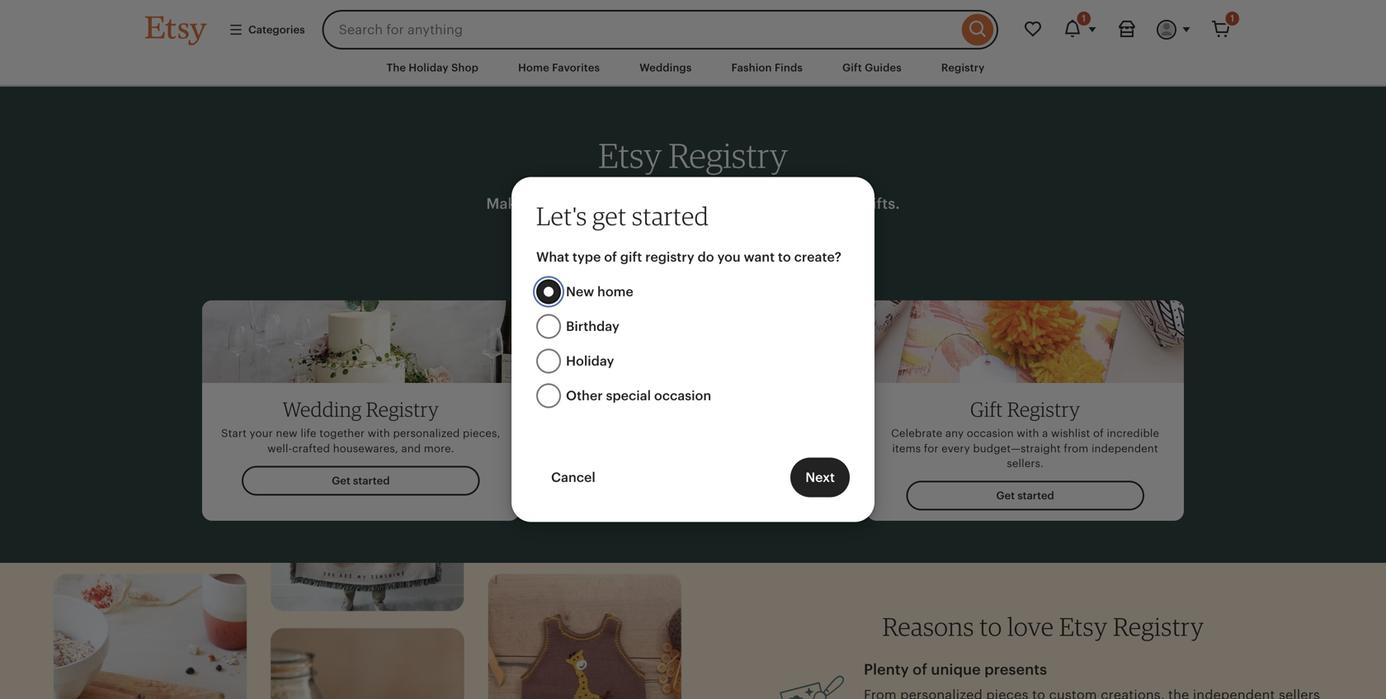 Task type: locate. For each thing, give the bounding box(es) containing it.
None search field
[[322, 10, 999, 50]]

1 vertical spatial of
[[1094, 427, 1104, 440]]

1 vertical spatial etsy
[[1060, 611, 1108, 642]]

baby registry
[[632, 397, 754, 422]]

1 horizontal spatial etsy
[[1060, 611, 1108, 642]]

registry for gift
[[1008, 397, 1081, 422]]

with up housewares, on the left bottom of the page
[[368, 427, 390, 440]]

pieces,
[[463, 427, 501, 440]]

0 horizontal spatial to
[[778, 250, 791, 265]]

1 horizontal spatial special
[[809, 195, 860, 212]]

0 horizontal spatial with
[[368, 427, 390, 440]]

1 vertical spatial every
[[942, 442, 970, 455]]

2 horizontal spatial with
[[1017, 427, 1040, 440]]

1 vertical spatial to
[[980, 611, 1002, 642]]

well-
[[268, 442, 292, 455]]

with
[[732, 195, 763, 212], [368, 427, 390, 440], [1017, 427, 1040, 440]]

1 horizontal spatial every
[[942, 442, 970, 455]]

to right "want"
[[778, 250, 791, 265]]

special right other
[[606, 388, 651, 403]]

0 vertical spatial to
[[778, 250, 791, 265]]

0 vertical spatial occasion
[[654, 388, 712, 403]]

what type of gift registry do you want to create?
[[536, 250, 842, 265]]

registry
[[646, 250, 695, 265]]

2 vertical spatial of
[[913, 661, 928, 678]]

make
[[486, 195, 525, 212]]

cancel button
[[536, 458, 611, 497]]

celebrate
[[892, 427, 943, 440]]

reasons to love etsy registry
[[883, 611, 1205, 642]]

gift
[[621, 250, 642, 265]]

0 vertical spatial etsy
[[599, 135, 662, 176]]

presents
[[985, 661, 1048, 678]]

of right plenty
[[913, 661, 928, 678]]

every right make
[[528, 195, 568, 212]]

make every milestone meaningful with extra-special gifts.
[[486, 195, 900, 212]]

with left extra-
[[732, 195, 763, 212]]

0 horizontal spatial special
[[606, 388, 651, 403]]

more.
[[424, 442, 454, 455]]

any
[[946, 427, 964, 440]]

housewares,
[[333, 442, 399, 455]]

0 horizontal spatial occasion
[[654, 388, 712, 403]]

start
[[221, 427, 247, 440]]

sellers.
[[1007, 457, 1044, 470]]

1 vertical spatial special
[[606, 388, 651, 403]]

wedding
[[283, 397, 362, 422]]

of inside the gift registry celebrate any occasion with a wishlist of incredible items for every budget—straight from independent sellers.
[[1094, 427, 1104, 440]]

baby
[[632, 397, 677, 422]]

special
[[809, 195, 860, 212], [606, 388, 651, 403]]

to
[[778, 250, 791, 265], [980, 611, 1002, 642]]

2 horizontal spatial of
[[1094, 427, 1104, 440]]

meaningful
[[646, 195, 728, 212]]

other
[[566, 388, 603, 403]]

every inside the gift registry celebrate any occasion with a wishlist of incredible items for every budget—straight from independent sellers.
[[942, 442, 970, 455]]

for
[[924, 442, 939, 455]]

next button
[[791, 458, 850, 497]]

life
[[301, 427, 317, 440]]

milestone
[[572, 195, 643, 212]]

1 horizontal spatial of
[[913, 661, 928, 678]]

of left "gift"
[[604, 250, 617, 265]]

0 vertical spatial every
[[528, 195, 568, 212]]

occasion
[[654, 388, 712, 403], [967, 427, 1014, 440]]

registry
[[669, 135, 788, 176], [366, 397, 439, 422], [681, 397, 754, 422], [1008, 397, 1081, 422], [1113, 611, 1205, 642]]

1 horizontal spatial occasion
[[967, 427, 1014, 440]]

etsy right love
[[1060, 611, 1108, 642]]

0 horizontal spatial of
[[604, 250, 617, 265]]

0 horizontal spatial etsy
[[599, 135, 662, 176]]

registry inside the gift registry celebrate any occasion with a wishlist of incredible items for every budget—straight from independent sellers.
[[1008, 397, 1081, 422]]

personalized
[[393, 427, 460, 440]]

registry inside wedding registry start your new life together with personalized pieces, well-crafted housewares, and more.
[[366, 397, 439, 422]]

independent
[[1092, 442, 1159, 455]]

1 vertical spatial occasion
[[967, 427, 1014, 440]]

occasion inside the let's get started dialog
[[654, 388, 712, 403]]

every down any
[[942, 442, 970, 455]]

your
[[250, 427, 273, 440]]

etsy up the milestone
[[599, 135, 662, 176]]

of right wishlist
[[1094, 427, 1104, 440]]

of
[[604, 250, 617, 265], [1094, 427, 1104, 440], [913, 661, 928, 678]]

gifts.
[[863, 195, 900, 212]]

plenty of unique presents
[[864, 661, 1048, 678]]

extra-
[[767, 195, 809, 212]]

etsy
[[599, 135, 662, 176], [1060, 611, 1108, 642]]

a
[[1043, 427, 1049, 440]]

holiday
[[566, 354, 614, 369]]

special left gifts.
[[809, 195, 860, 212]]

get
[[593, 201, 627, 231]]

every
[[528, 195, 568, 212], [942, 442, 970, 455]]

home
[[598, 284, 634, 299]]

with inside wedding registry start your new life together with personalized pieces, well-crafted housewares, and more.
[[368, 427, 390, 440]]

and
[[401, 442, 421, 455]]

with left a
[[1017, 427, 1040, 440]]

to left love
[[980, 611, 1002, 642]]

menu bar
[[116, 50, 1271, 87]]

budget—straight
[[973, 442, 1061, 455]]

banner
[[116, 0, 1271, 50]]

gift
[[971, 397, 1003, 422]]

with inside the gift registry celebrate any occasion with a wishlist of incredible items for every budget—straight from independent sellers.
[[1017, 427, 1040, 440]]

from
[[1064, 442, 1089, 455]]

0 vertical spatial of
[[604, 250, 617, 265]]



Task type: vqa. For each thing, say whether or not it's contained in the screenshot.
Baby
yes



Task type: describe. For each thing, give the bounding box(es) containing it.
create?
[[795, 250, 842, 265]]

special inside the let's get started dialog
[[606, 388, 651, 403]]

let's get started dialog
[[0, 0, 1387, 699]]

started
[[632, 201, 709, 231]]

1 horizontal spatial to
[[980, 611, 1002, 642]]

new home
[[566, 284, 634, 299]]

registry for etsy
[[669, 135, 788, 176]]

love
[[1008, 611, 1054, 642]]

registry for wedding
[[366, 397, 439, 422]]

want
[[744, 250, 775, 265]]

new
[[566, 284, 594, 299]]

next
[[806, 470, 835, 485]]

gift registry celebrate any occasion with a wishlist of incredible items for every budget—straight from independent sellers.
[[892, 397, 1160, 470]]

let's
[[536, 201, 587, 231]]

0 horizontal spatial every
[[528, 195, 568, 212]]

items
[[893, 442, 921, 455]]

etsy registry
[[599, 135, 788, 176]]

let's get started
[[536, 201, 709, 231]]

do
[[698, 250, 714, 265]]

you
[[718, 250, 741, 265]]

wishlist
[[1052, 427, 1091, 440]]

0 vertical spatial special
[[809, 195, 860, 212]]

new
[[276, 427, 298, 440]]

1 horizontal spatial with
[[732, 195, 763, 212]]

wedding registry start your new life together with personalized pieces, well-crafted housewares, and more.
[[221, 397, 501, 455]]

what
[[536, 250, 570, 265]]

cancel
[[551, 470, 596, 485]]

of inside the let's get started dialog
[[604, 250, 617, 265]]

type
[[573, 250, 601, 265]]

incredible
[[1107, 427, 1160, 440]]

occasion inside the gift registry celebrate any occasion with a wishlist of incredible items for every budget—straight from independent sellers.
[[967, 427, 1014, 440]]

birthday
[[566, 319, 620, 334]]

reasons
[[883, 611, 975, 642]]

together
[[320, 427, 365, 440]]

crafted
[[292, 442, 330, 455]]

other special occasion
[[566, 388, 712, 403]]

unique
[[931, 661, 981, 678]]

registry for baby
[[681, 397, 754, 422]]

to inside the let's get started dialog
[[778, 250, 791, 265]]

plenty
[[864, 661, 909, 678]]



